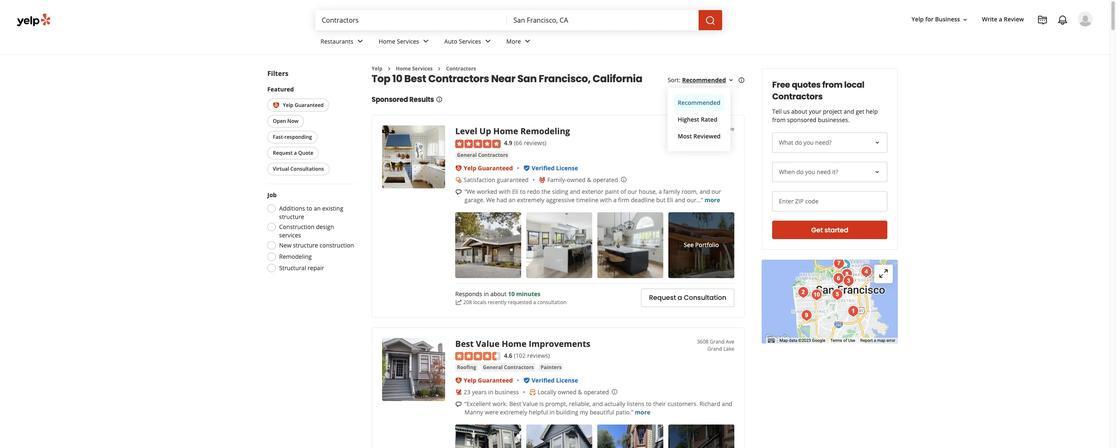 Task type: vqa. For each thing, say whether or not it's contained in the screenshot.
Breakfast & Brunch link
no



Task type: locate. For each thing, give the bounding box(es) containing it.
and
[[844, 108, 854, 116], [570, 188, 580, 196], [700, 188, 710, 196], [675, 196, 685, 204], [592, 401, 603, 409], [722, 401, 732, 409]]

and up beautiful
[[592, 401, 603, 409]]

recommended for recommended button
[[678, 99, 720, 107]]

24 chevron down v2 image inside auto services link
[[483, 36, 493, 46]]

virtual consultations button
[[267, 163, 329, 176]]

portfolio
[[695, 241, 719, 249]]

Find text field
[[322, 16, 500, 25]]

clyde
[[712, 126, 725, 133]]

0 vertical spatial verified
[[532, 164, 555, 172]]

0 vertical spatial home services link
[[372, 30, 438, 55]]

1 vertical spatial verified
[[532, 377, 555, 385]]

general contractors link down 4.6
[[481, 364, 536, 373]]

0 vertical spatial owned
[[567, 176, 586, 184]]

timeline
[[576, 196, 599, 204]]

option group containing job
[[265, 191, 355, 276]]

us
[[783, 108, 790, 116]]

to inside ""we worked with eli to redo the siding and exterior paint of our house, a family room, and our garage. we had an extremely aggressive timeline with a firm deadline but eli and our…""
[[520, 188, 526, 196]]

0 horizontal spatial remodeling
[[279, 253, 312, 261]]

0 vertical spatial license
[[556, 164, 578, 172]]

ave for 3608 grand ave grand lake
[[726, 339, 734, 346]]

16 family owned v2 image
[[539, 177, 546, 184]]

0 vertical spatial extremely
[[517, 196, 544, 204]]

lake
[[724, 346, 734, 353]]

additions to an existing structure
[[279, 205, 343, 221]]

10 right top
[[392, 72, 402, 86]]

24 chevron down v2 image inside restaurants "link"
[[355, 36, 365, 46]]

0 vertical spatial an
[[509, 196, 516, 204]]

to right additions
[[307, 205, 312, 213]]

general contractors button down the 4.9 star rating image
[[455, 151, 510, 160]]

redo
[[527, 188, 540, 196]]

general contractors link down the 4.9 star rating image
[[455, 151, 510, 160]]

ave for 569 clyde ave
[[726, 126, 734, 133]]

0 horizontal spatial 16 chevron right v2 image
[[386, 66, 393, 72]]

license up locally owned & operated
[[556, 377, 578, 385]]

0 horizontal spatial best
[[404, 72, 426, 86]]

to inside additions to an existing structure
[[307, 205, 312, 213]]

recommended button
[[674, 95, 724, 112]]

from inside tell us about your project and get help from sponsored businesses.
[[772, 116, 786, 124]]

1 horizontal spatial from
[[822, 79, 843, 91]]

0 vertical spatial guaranteed
[[295, 102, 324, 109]]

guaranteed
[[295, 102, 324, 109], [478, 164, 513, 172], [478, 377, 513, 385]]

yelp
[[912, 15, 924, 23], [372, 65, 382, 72], [283, 102, 293, 109], [464, 164, 476, 172], [464, 377, 476, 385]]

0 vertical spatial general contractors
[[457, 152, 508, 159]]

24 chevron down v2 image right 'restaurants'
[[355, 36, 365, 46]]

0 vertical spatial ave
[[726, 126, 734, 133]]

0 vertical spatial yelp guaranteed
[[283, 102, 324, 109]]

extremely down work.
[[500, 409, 527, 417]]

yelp guaranteed button for level
[[464, 164, 513, 172]]

projects image
[[1038, 15, 1048, 25]]

0 horizontal spatial request
[[273, 150, 293, 157]]

in right years
[[488, 389, 493, 397]]

what
[[779, 139, 793, 147]]

0 horizontal spatial about
[[490, 291, 506, 299]]

16 chevron right v2 image right yelp link
[[386, 66, 393, 72]]

general contractors
[[457, 152, 508, 159], [483, 365, 534, 372]]

a inside "link"
[[999, 15, 1002, 23]]

general down the 4.9 star rating image
[[457, 152, 477, 159]]

1 24 chevron down v2 image from the left
[[483, 36, 493, 46]]

2 ave from the top
[[726, 339, 734, 346]]

yelp guaranteed up the 23 years in business
[[464, 377, 513, 385]]

1 horizontal spatial 24 chevron down v2 image
[[421, 36, 431, 46]]

eli
[[512, 188, 518, 196], [667, 196, 673, 204]]

0 vertical spatial more link
[[705, 196, 720, 204]]

user actions element
[[905, 11, 1105, 62]]

their
[[653, 401, 666, 409]]

general contractors down 4.6
[[483, 365, 534, 372]]

general contractors button
[[455, 151, 510, 160], [481, 364, 536, 373]]

write
[[982, 15, 997, 23]]

Near text field
[[513, 16, 692, 25]]

2 vertical spatial yelp guaranteed button
[[464, 377, 513, 385]]

new structure construction
[[279, 242, 354, 250]]

my
[[580, 409, 588, 417]]

more link
[[500, 30, 539, 55]]

1 ave from the top
[[726, 126, 734, 133]]

remodeling up structural
[[279, 253, 312, 261]]

1 vertical spatial &
[[578, 389, 582, 397]]

yelp guaranteed button for best
[[464, 377, 513, 385]]

request
[[273, 150, 293, 157], [649, 294, 676, 303]]

iconyelpguaranteedbadgesmall image
[[455, 165, 462, 172], [455, 165, 462, 172], [455, 378, 462, 385], [455, 378, 462, 385]]

value inside "excellent work. best value is prompt, reliable, and actually listens to their customers. richard and manny were extremely helpful in building my beautiful patio."
[[523, 401, 538, 409]]

2 verified license button from the top
[[532, 377, 578, 385]]

1 vertical spatial extremely
[[500, 409, 527, 417]]

and down the family-owned & operated
[[570, 188, 580, 196]]

0 horizontal spatial none field
[[322, 16, 500, 25]]

roofing
[[457, 365, 476, 372]]

beautiful
[[590, 409, 614, 417]]

24 chevron down v2 image
[[355, 36, 365, 46], [421, 36, 431, 46]]

1 horizontal spatial with
[[600, 196, 612, 204]]

do right 'what'
[[795, 139, 802, 147]]

16 chevron right v2 image for home services
[[386, 66, 393, 72]]

write a review link
[[979, 12, 1027, 27]]

0 horizontal spatial value
[[476, 339, 500, 350]]

reviews) right (66 at top left
[[524, 139, 546, 147]]

request for request a consultation
[[649, 294, 676, 303]]

an left existing
[[314, 205, 321, 213]]

the
[[542, 188, 551, 196]]

request inside featured group
[[273, 150, 293, 157]]

"excellent
[[465, 401, 491, 409]]

0 vertical spatial eli
[[512, 188, 518, 196]]

more for best value home improvements
[[635, 409, 650, 417]]

1 vertical spatial general contractors button
[[481, 364, 536, 373]]

0 horizontal spatial an
[[314, 205, 321, 213]]

1 vertical spatial verified license
[[532, 377, 578, 385]]

2 verified license from the top
[[532, 377, 578, 385]]

4.6
[[504, 352, 512, 360]]

0 horizontal spatial 24 chevron down v2 image
[[355, 36, 365, 46]]

with up had
[[499, 188, 511, 196]]

more link
[[705, 196, 720, 204], [635, 409, 650, 417]]

24 chevron down v2 image right more at left top
[[523, 36, 533, 46]]

yelp up the sponsored
[[372, 65, 382, 72]]

most reviewed
[[678, 133, 721, 141]]

fast-responding button
[[267, 131, 317, 144]]

2 none field from the left
[[513, 16, 692, 25]]

0 vertical spatial you
[[804, 139, 814, 147]]

family-
[[547, 176, 567, 184]]

and inside tell us about your project and get help from sponsored businesses.
[[844, 108, 854, 116]]

ave
[[726, 126, 734, 133], [726, 339, 734, 346]]

1 horizontal spatial remodeling
[[520, 126, 570, 137]]

and right the richard
[[722, 401, 732, 409]]

an inside ""we worked with eli to redo the siding and exterior paint of our house, a family room, and our garage. we had an extremely aggressive timeline with a firm deadline but eli and our…""
[[509, 196, 516, 204]]

yelp guaranteed button up the 23 years in business
[[464, 377, 513, 385]]

contractors down the 4.9 star rating image
[[478, 152, 508, 159]]

for
[[925, 15, 934, 23]]

maria w. image
[[1078, 11, 1093, 26]]

ave right 3608
[[726, 339, 734, 346]]

eli down "family"
[[667, 196, 673, 204]]

license for level up home remodeling
[[556, 164, 578, 172]]

1 vertical spatial ave
[[726, 339, 734, 346]]

guaranteed up the 23 years in business
[[478, 377, 513, 385]]

1 vertical spatial operated
[[584, 389, 609, 397]]

services down find field
[[397, 37, 419, 45]]

more link right our…"
[[705, 196, 720, 204]]

1 vertical spatial yelp guaranteed
[[464, 164, 513, 172]]

1 vertical spatial remodeling
[[279, 253, 312, 261]]

1 vertical spatial verified license button
[[532, 377, 578, 385]]

from
[[822, 79, 843, 91], [772, 116, 786, 124]]

yelp left "for"
[[912, 15, 924, 23]]

& up exterior
[[587, 176, 591, 184]]

16 info v2 image
[[436, 96, 442, 103]]

1 vertical spatial value
[[523, 401, 538, 409]]

design
[[316, 223, 334, 231]]

request a quote button
[[267, 147, 319, 160]]

garage.
[[465, 196, 485, 204]]

208
[[463, 299, 472, 307]]

from down tell
[[772, 116, 786, 124]]

0 horizontal spatial 24 chevron down v2 image
[[483, 36, 493, 46]]

0 horizontal spatial from
[[772, 116, 786, 124]]

general contractors link
[[455, 151, 510, 160], [481, 364, 536, 373]]

verified license button up family-
[[532, 164, 578, 172]]

a down minutes
[[533, 299, 536, 307]]

yelp guaranteed up now
[[283, 102, 324, 109]]

search image
[[705, 15, 715, 25]]

roofing link
[[455, 364, 478, 373]]

verified license button for improvements
[[532, 377, 578, 385]]

0 vertical spatial value
[[476, 339, 500, 350]]

1 24 chevron down v2 image from the left
[[355, 36, 365, 46]]

none field find
[[322, 16, 500, 25]]

owned for level up home remodeling
[[567, 176, 586, 184]]

an right had
[[509, 196, 516, 204]]

2 vertical spatial yelp guaranteed
[[464, 377, 513, 385]]

1 horizontal spatial 16 chevron right v2 image
[[436, 66, 443, 72]]

remodeling up 4.9 (66 reviews)
[[520, 126, 570, 137]]

1 vertical spatial eli
[[667, 196, 673, 204]]

operated up 'paint'
[[593, 176, 618, 184]]

to left their
[[646, 401, 652, 409]]

home services link down find field
[[372, 30, 438, 55]]

none field near
[[513, 16, 692, 25]]

verified license button for remodeling
[[532, 164, 578, 172]]

1 horizontal spatial general
[[483, 365, 503, 372]]

2 24 chevron down v2 image from the left
[[421, 36, 431, 46]]

10 up 208 locals recently requested a consultation on the bottom
[[508, 291, 515, 299]]

16 chevron right v2 image
[[386, 66, 393, 72], [436, 66, 443, 72]]

verified license down painters button
[[532, 377, 578, 385]]

owned for best value home improvements
[[558, 389, 576, 397]]

0 horizontal spatial general
[[457, 152, 477, 159]]

16 verified v2 image
[[523, 165, 530, 172]]

license up family-
[[556, 164, 578, 172]]

construction
[[279, 223, 314, 231]]

of
[[621, 188, 626, 196]]

1 vertical spatial request
[[649, 294, 676, 303]]

about inside tell us about your project and get help from sponsored businesses.
[[791, 108, 807, 116]]

more right our…"
[[705, 196, 720, 204]]

0 vertical spatial general contractors button
[[455, 151, 510, 160]]

home up 4.9
[[493, 126, 518, 137]]

general
[[457, 152, 477, 159], [483, 365, 503, 372]]

16 yelp guaranteed v2 image
[[273, 102, 280, 109]]

an inside additions to an existing structure
[[314, 205, 321, 213]]

2 vertical spatial guaranteed
[[478, 377, 513, 385]]

to left redo
[[520, 188, 526, 196]]

contractors inside free quotes from local contractors
[[772, 91, 823, 103]]

value up 4.6 star rating image
[[476, 339, 500, 350]]

home services
[[379, 37, 419, 45], [396, 65, 433, 72]]

1 vertical spatial do
[[796, 168, 804, 176]]

general contractors button down 4.6
[[481, 364, 536, 373]]

to
[[520, 188, 526, 196], [307, 205, 312, 213], [646, 401, 652, 409]]

remodeling
[[520, 126, 570, 137], [279, 253, 312, 261]]

license for best value home improvements
[[556, 377, 578, 385]]

home services up "results"
[[396, 65, 433, 72]]

1 license from the top
[[556, 164, 578, 172]]

1 vertical spatial more
[[635, 409, 650, 417]]

guaranteed up now
[[295, 102, 324, 109]]

yelp guaranteed up the satisfaction guaranteed
[[464, 164, 513, 172]]

we
[[486, 196, 495, 204]]

level up home remodeling link
[[455, 126, 570, 137]]

services
[[397, 37, 419, 45], [459, 37, 481, 45], [412, 65, 433, 72]]

yelp right "16 yelp guaranteed v2" "image"
[[283, 102, 293, 109]]

about up the 'sponsored'
[[791, 108, 807, 116]]

None search field
[[315, 10, 724, 30]]

(66
[[514, 139, 522, 147]]

2 24 chevron down v2 image from the left
[[523, 36, 533, 46]]

1 16 chevron right v2 image from the left
[[386, 66, 393, 72]]

you left need?
[[804, 139, 814, 147]]

in up locals on the bottom of page
[[484, 291, 489, 299]]

verified for remodeling
[[532, 164, 555, 172]]

request a consultation button
[[641, 289, 734, 308]]

0 horizontal spatial with
[[499, 188, 511, 196]]

our right room,
[[712, 188, 721, 196]]

verified license
[[532, 164, 578, 172], [532, 377, 578, 385]]

1 horizontal spatial to
[[520, 188, 526, 196]]

info icon image
[[621, 177, 627, 183], [621, 177, 627, 183], [611, 389, 618, 396], [611, 389, 618, 396]]

best up 4.6 star rating image
[[455, 339, 474, 350]]

highest rated button
[[674, 112, 724, 128]]

business
[[935, 15, 960, 23]]

fast-responding
[[273, 134, 312, 141]]

more link for best value home improvements
[[635, 409, 650, 417]]

0 vertical spatial recommended
[[682, 76, 726, 84]]

requested
[[508, 299, 532, 307]]

more link down listens
[[635, 409, 650, 417]]

0 vertical spatial best
[[404, 72, 426, 86]]

0 vertical spatial reviews)
[[524, 139, 546, 147]]

recommended up recommended button
[[682, 76, 726, 84]]

value left is
[[523, 401, 538, 409]]

owned up prompt,
[[558, 389, 576, 397]]

24 chevron down v2 image inside more link
[[523, 36, 533, 46]]

a left 'quote' on the top left of the page
[[294, 150, 297, 157]]

3608
[[697, 339, 709, 346]]

reviews) for remodeling
[[524, 139, 546, 147]]

1 horizontal spatial 24 chevron down v2 image
[[523, 36, 533, 46]]

notifications image
[[1058, 15, 1068, 25]]

in down prompt,
[[549, 409, 555, 417]]

yelp for business button
[[908, 12, 972, 27]]

0 horizontal spatial &
[[578, 389, 582, 397]]

best down business
[[509, 401, 521, 409]]

recommended up highest rated
[[678, 99, 720, 107]]

recommended inside button
[[678, 99, 720, 107]]

a inside group
[[294, 150, 297, 157]]

1 vertical spatial general
[[483, 365, 503, 372]]

your
[[809, 108, 821, 116]]

is
[[539, 401, 544, 409]]

0 vertical spatial remodeling
[[520, 126, 570, 137]]

verified license button down painters button
[[532, 377, 578, 385]]

extremely inside ""we worked with eli to redo the siding and exterior paint of our house, a family room, and our garage. we had an extremely aggressive timeline with a firm deadline but eli and our…""
[[517, 196, 544, 204]]

reviews) up painters
[[527, 352, 550, 360]]

ave right clyde at the top
[[726, 126, 734, 133]]

1 verified license button from the top
[[532, 164, 578, 172]]

0 vertical spatial to
[[520, 188, 526, 196]]

up
[[479, 126, 491, 137]]

patio."
[[616, 409, 633, 417]]

a
[[999, 15, 1002, 23], [294, 150, 297, 157], [659, 188, 662, 196], [613, 196, 617, 204], [678, 294, 682, 303], [533, 299, 536, 307]]

operated
[[593, 176, 618, 184], [584, 389, 609, 397]]

1 vertical spatial structure
[[293, 242, 318, 250]]

you left "need"
[[805, 168, 815, 176]]

0 horizontal spatial more
[[635, 409, 650, 417]]

0 vertical spatial request
[[273, 150, 293, 157]]

level
[[455, 126, 477, 137]]

option group
[[265, 191, 355, 276]]

to inside "excellent work. best value is prompt, reliable, and actually listens to their customers. richard and manny were extremely helpful in building my beautiful patio."
[[646, 401, 652, 409]]

a left firm
[[613, 196, 617, 204]]

23
[[464, 389, 470, 397]]

home up yelp link
[[379, 37, 395, 45]]

yelp guaranteed for level
[[464, 164, 513, 172]]

more
[[705, 196, 720, 204], [635, 409, 650, 417]]

yelp guaranteed for best
[[464, 377, 513, 385]]

24 chevron down v2 image left the auto
[[421, 36, 431, 46]]

1 none field from the left
[[322, 16, 500, 25]]

2 verified from the top
[[532, 377, 555, 385]]

2 vertical spatial to
[[646, 401, 652, 409]]

extremely down redo
[[517, 196, 544, 204]]

contractors up us
[[772, 91, 823, 103]]

best inside "excellent work. best value is prompt, reliable, and actually listens to their customers. richard and manny were extremely helpful in building my beautiful patio."
[[509, 401, 521, 409]]

1 horizontal spatial none field
[[513, 16, 692, 25]]

1 verified license from the top
[[532, 164, 578, 172]]

1 horizontal spatial more
[[705, 196, 720, 204]]

yelp link
[[372, 65, 382, 72]]

0 vertical spatial do
[[795, 139, 802, 147]]

0 vertical spatial in
[[484, 291, 489, 299]]

services
[[279, 232, 301, 240]]

recommended button
[[682, 76, 734, 84]]

ave inside 3608 grand ave grand lake
[[726, 339, 734, 346]]

sort:
[[668, 76, 680, 84]]

0 vertical spatial about
[[791, 108, 807, 116]]

& up reliable,
[[578, 389, 582, 397]]

1 vertical spatial owned
[[558, 389, 576, 397]]

home services link up "results"
[[396, 65, 433, 72]]

1 vertical spatial more link
[[635, 409, 650, 417]]

best up "results"
[[404, 72, 426, 86]]

with down 'paint'
[[600, 196, 612, 204]]

1 vertical spatial 10
[[508, 291, 515, 299]]

roofing button
[[455, 364, 478, 373]]

1 horizontal spatial &
[[587, 176, 591, 184]]

0 vertical spatial &
[[587, 176, 591, 184]]

  text field
[[772, 192, 887, 212]]

do right when
[[796, 168, 804, 176]]

4.9 star rating image
[[455, 140, 501, 148]]

2 license from the top
[[556, 377, 578, 385]]

home services down find field
[[379, 37, 419, 45]]

0 vertical spatial 10
[[392, 72, 402, 86]]

verified license for remodeling
[[532, 164, 578, 172]]

24 chevron down v2 image
[[483, 36, 493, 46], [523, 36, 533, 46]]

general down 4.6 star rating image
[[483, 365, 503, 372]]

0 vertical spatial home services
[[379, 37, 419, 45]]

None field
[[322, 16, 500, 25], [513, 16, 692, 25]]

1 vertical spatial license
[[556, 377, 578, 385]]

zip
[[795, 198, 804, 206]]

2 our from the left
[[712, 188, 721, 196]]

contractors down auto services link
[[446, 65, 476, 72]]

1 vertical spatial an
[[314, 205, 321, 213]]

1 vertical spatial best
[[455, 339, 474, 350]]

responds in about 10 minutes
[[455, 291, 541, 299]]

guaranteed for level
[[478, 164, 513, 172]]

yelp inside featured group
[[283, 102, 293, 109]]

license
[[556, 164, 578, 172], [556, 377, 578, 385]]

0 vertical spatial operated
[[593, 176, 618, 184]]

reviews) for improvements
[[527, 352, 550, 360]]

home inside 'link'
[[379, 37, 395, 45]]

0 vertical spatial structure
[[279, 213, 304, 221]]

2 16 chevron right v2 image from the left
[[436, 66, 443, 72]]

569
[[702, 126, 710, 133]]

0 vertical spatial more
[[705, 196, 720, 204]]

1 verified from the top
[[532, 164, 555, 172]]

about
[[791, 108, 807, 116], [490, 291, 506, 299]]

1 horizontal spatial request
[[649, 294, 676, 303]]

and left get
[[844, 108, 854, 116]]

0 vertical spatial from
[[822, 79, 843, 91]]

general contractors down the 4.9 star rating image
[[457, 152, 508, 159]]

structure down construction design services
[[293, 242, 318, 250]]

about up recently
[[490, 291, 506, 299]]

0 vertical spatial verified license
[[532, 164, 578, 172]]

2 vertical spatial best
[[509, 401, 521, 409]]

1 vertical spatial guaranteed
[[478, 164, 513, 172]]

our right of
[[628, 188, 637, 196]]

request for request a quote
[[273, 150, 293, 157]]

you
[[804, 139, 814, 147], [805, 168, 815, 176]]

in inside "excellent work. best value is prompt, reliable, and actually listens to their customers. richard and manny were extremely helpful in building my beautiful patio."
[[549, 409, 555, 417]]

0 vertical spatial general contractors link
[[455, 151, 510, 160]]

yelp inside user actions 'element'
[[912, 15, 924, 23]]

1 horizontal spatial more link
[[705, 196, 720, 204]]

verified license for improvements
[[532, 377, 578, 385]]



Task type: describe. For each thing, give the bounding box(es) containing it.
sponsored
[[787, 116, 816, 124]]

"we worked with eli to redo the siding and exterior paint of our house, a family room, and our garage. we had an extremely aggressive timeline with a firm deadline but eli and our…"
[[465, 188, 721, 204]]

4.9
[[504, 139, 512, 147]]

paint
[[605, 188, 619, 196]]

operated for level up home remodeling
[[593, 176, 618, 184]]

open
[[273, 118, 286, 125]]

virtual
[[273, 166, 289, 173]]

1 horizontal spatial 10
[[508, 291, 515, 299]]

general contractors button for top general contractors link
[[455, 151, 510, 160]]

home right top
[[396, 65, 411, 72]]

4.6 star rating image
[[455, 353, 501, 361]]

569 clyde ave
[[702, 126, 734, 133]]

house,
[[639, 188, 657, 196]]

What do you need? field
[[772, 133, 887, 153]]

most
[[678, 133, 692, 141]]

1 our from the left
[[628, 188, 637, 196]]

(102
[[514, 352, 526, 360]]

painters link
[[539, 364, 563, 373]]

contractors link
[[446, 65, 476, 72]]

0 vertical spatial yelp guaranteed button
[[267, 99, 329, 112]]

consultation
[[537, 299, 566, 307]]

do for when
[[796, 168, 804, 176]]

operated for best value home improvements
[[584, 389, 609, 397]]

highest rated
[[678, 116, 717, 124]]

1 vertical spatial home services link
[[396, 65, 433, 72]]

guaranteed inside yelp guaranteed button
[[295, 102, 324, 109]]

3608 grand ave grand lake
[[697, 339, 734, 353]]

home services inside 'link'
[[379, 37, 419, 45]]

1 vertical spatial general contractors link
[[481, 364, 536, 373]]

guaranteed for best
[[478, 377, 513, 385]]

helpful
[[529, 409, 548, 417]]

& for best value home improvements
[[578, 389, 582, 397]]

16 speech v2 image
[[455, 189, 462, 196]]

from inside free quotes from local contractors
[[822, 79, 843, 91]]

more for level up home remodeling
[[705, 196, 720, 204]]

services up "results"
[[412, 65, 433, 72]]

request a consultation
[[649, 294, 726, 303]]

painters button
[[539, 364, 563, 373]]

construction design services
[[279, 223, 334, 240]]

businesses.
[[818, 116, 850, 124]]

more link for level up home remodeling
[[705, 196, 720, 204]]

yelp up satisfaction
[[464, 164, 476, 172]]

best value home improvements link
[[455, 339, 590, 350]]

a left consultation
[[678, 294, 682, 303]]

1 vertical spatial general contractors
[[483, 365, 534, 372]]

16 verified v2 image
[[523, 378, 530, 385]]

virtual consultations
[[273, 166, 324, 173]]

locally owned & operated
[[538, 389, 609, 397]]

san
[[517, 72, 537, 86]]

job
[[267, 191, 277, 199]]

guaranteed
[[497, 176, 529, 184]]

16 trending v2 image
[[455, 300, 462, 306]]

16 chevron down v2 image
[[728, 77, 734, 84]]

you for need?
[[804, 139, 814, 147]]

sponsored results
[[372, 95, 434, 105]]

24 chevron down v2 image for more
[[523, 36, 533, 46]]

consultations
[[290, 166, 324, 173]]

business categories element
[[314, 30, 1093, 55]]

0 horizontal spatial 10
[[392, 72, 402, 86]]

1 vertical spatial with
[[600, 196, 612, 204]]

grand right 3608
[[710, 339, 725, 346]]

enter
[[779, 198, 794, 206]]

started
[[825, 226, 848, 235]]

about for in
[[490, 291, 506, 299]]

1 horizontal spatial best
[[455, 339, 474, 350]]

best for top
[[404, 72, 426, 86]]

it?
[[832, 168, 838, 176]]

project
[[823, 108, 842, 116]]

general contractors button for the bottommost general contractors link
[[481, 364, 536, 373]]

additions
[[279, 205, 305, 213]]

help
[[866, 108, 878, 116]]

home up (102
[[502, 339, 527, 350]]

request a quote
[[273, 150, 313, 157]]

0 vertical spatial general
[[457, 152, 477, 159]]

16 chevron down v2 image
[[962, 16, 969, 23]]

california
[[593, 72, 642, 86]]

extremely inside "excellent work. best value is prompt, reliable, and actually listens to their customers. richard and manny were extremely helpful in building my beautiful patio."
[[500, 409, 527, 417]]

24 chevron down v2 image for auto services
[[483, 36, 493, 46]]

auto
[[444, 37, 457, 45]]

improvements
[[529, 339, 590, 350]]

painters
[[541, 365, 562, 372]]

our…"
[[687, 196, 703, 204]]

most reviewed button
[[674, 128, 724, 145]]

16 satisfactions guaranteed v2 image
[[455, 177, 462, 184]]

you for need
[[805, 168, 815, 176]]

& for level up home remodeling
[[587, 176, 591, 184]]

get
[[811, 226, 823, 235]]

reviewed
[[693, 133, 721, 141]]

recommended for recommended popup button on the top right of the page
[[682, 76, 726, 84]]

yelp guaranteed inside featured group
[[283, 102, 324, 109]]

locally
[[538, 389, 556, 397]]

work.
[[493, 401, 508, 409]]

0 vertical spatial with
[[499, 188, 511, 196]]

featured group
[[266, 85, 355, 178]]

16 speech v2 image
[[455, 402, 462, 409]]

24 chevron down v2 image for restaurants
[[355, 36, 365, 46]]

siding
[[552, 188, 568, 196]]

"excellent work. best value is prompt, reliable, and actually listens to their customers. richard and manny were extremely helpful in building my beautiful patio."
[[465, 401, 732, 417]]

16 info v2 image
[[738, 77, 745, 84]]

free
[[772, 79, 790, 91]]

francisco,
[[539, 72, 591, 86]]

"we
[[465, 188, 475, 196]]

get started
[[811, 226, 848, 235]]

satisfaction guaranteed
[[464, 176, 529, 184]]

24 chevron down v2 image for home services
[[421, 36, 431, 46]]

restaurants
[[321, 37, 353, 45]]

about for us
[[791, 108, 807, 116]]

yelp up 23
[[464, 377, 476, 385]]

minutes
[[516, 291, 541, 299]]

customers.
[[668, 401, 698, 409]]

1 horizontal spatial eli
[[667, 196, 673, 204]]

local
[[844, 79, 864, 91]]

When do you need it? field
[[772, 162, 887, 182]]

a up but
[[659, 188, 662, 196]]

near
[[491, 72, 515, 86]]

1 vertical spatial in
[[488, 389, 493, 397]]

see
[[684, 241, 694, 249]]

tell
[[772, 108, 782, 116]]

tell us about your project and get help from sponsored businesses.
[[772, 108, 878, 124]]

16 years in business v2 image
[[455, 390, 462, 396]]

review
[[1004, 15, 1024, 23]]

see portfolio
[[684, 241, 719, 249]]

get started button
[[772, 221, 887, 240]]

contractors up 16 info v2 image
[[428, 72, 489, 86]]

room,
[[682, 188, 698, 196]]

services right the auto
[[459, 37, 481, 45]]

deadline
[[631, 196, 655, 204]]

and up our…"
[[700, 188, 710, 196]]

and down "family"
[[675, 196, 685, 204]]

had
[[497, 196, 507, 204]]

do for what
[[795, 139, 802, 147]]

filters
[[267, 69, 288, 78]]

best for "excellent
[[509, 401, 521, 409]]

verified for improvements
[[532, 377, 555, 385]]

4.6 (102 reviews)
[[504, 352, 550, 360]]

4.9 (66 reviews)
[[504, 139, 546, 147]]

satisfaction
[[464, 176, 495, 184]]

exterior
[[582, 188, 603, 196]]

contractors down (102
[[504, 365, 534, 372]]

prompt,
[[545, 401, 567, 409]]

enter zip code
[[779, 198, 819, 206]]

1 vertical spatial home services
[[396, 65, 433, 72]]

building
[[556, 409, 578, 417]]

structure inside additions to an existing structure
[[279, 213, 304, 221]]

16 locally owned v2 image
[[529, 390, 536, 396]]

repair
[[308, 265, 324, 273]]

were
[[485, 409, 498, 417]]

firm
[[618, 196, 629, 204]]

richard
[[699, 401, 720, 409]]

responds
[[455, 291, 482, 299]]

open now
[[273, 118, 299, 125]]

open now button
[[267, 115, 304, 128]]

grand left lake
[[707, 346, 722, 353]]

16 chevron right v2 image for contractors
[[436, 66, 443, 72]]

quote
[[298, 150, 313, 157]]

fast-
[[273, 134, 285, 141]]



